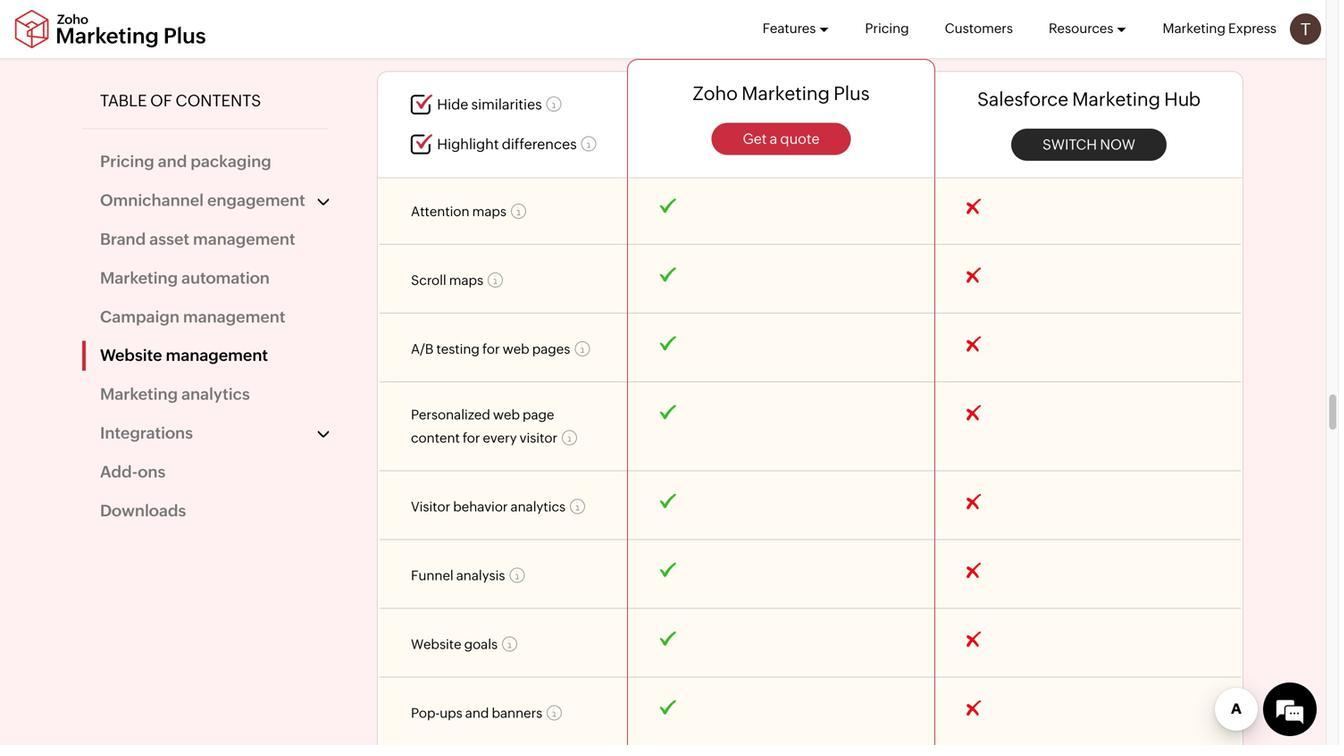 Task type: locate. For each thing, give the bounding box(es) containing it.
table
[[100, 92, 147, 110]]

marketing for marketing express
[[1163, 21, 1226, 36]]

0 horizontal spatial website
[[100, 346, 162, 365]]

1 vertical spatial pricing
[[100, 152, 154, 171]]

website management
[[411, 56, 654, 82], [100, 346, 268, 365]]

pricing and packaging
[[100, 152, 271, 171]]

of
[[150, 92, 172, 110]]

get a quote
[[743, 130, 820, 147]]

brand asset management
[[100, 230, 295, 248]]

salesforce
[[978, 89, 1069, 110]]

automation
[[181, 269, 270, 287]]

website management up similarities
[[411, 56, 654, 82]]

marketing up campaign
[[100, 269, 178, 287]]

features link
[[763, 0, 830, 57]]

pricing up the plus
[[866, 21, 910, 36]]

marketing up integrations
[[100, 385, 178, 404]]

0 vertical spatial pricing
[[866, 21, 910, 36]]

marketing left the express
[[1163, 21, 1226, 36]]

pricing left and
[[100, 152, 154, 171]]

highlight
[[437, 136, 499, 152]]

1 horizontal spatial pricing
[[866, 21, 910, 36]]

0 vertical spatial website
[[411, 56, 501, 82]]

analytics
[[181, 385, 250, 404]]

pricing
[[866, 21, 910, 36], [100, 152, 154, 171]]

1 vertical spatial website
[[100, 346, 162, 365]]

marketing up now
[[1073, 89, 1161, 110]]

marketing for marketing analytics
[[100, 385, 178, 404]]

0 vertical spatial website management
[[411, 56, 654, 82]]

resources
[[1049, 21, 1114, 36]]

website
[[411, 56, 501, 82], [100, 346, 162, 365]]

customers
[[945, 21, 1014, 36]]

website up hide
[[411, 56, 501, 82]]

asset
[[149, 230, 190, 248]]

hub
[[1165, 89, 1201, 110]]

website management down campaign management
[[100, 346, 268, 365]]

0 horizontal spatial website management
[[100, 346, 268, 365]]

0 horizontal spatial pricing
[[100, 152, 154, 171]]

management up similarities
[[506, 56, 654, 82]]

marketing
[[1163, 21, 1226, 36], [742, 83, 830, 104], [1073, 89, 1161, 110], [100, 269, 178, 287], [100, 385, 178, 404]]

1 horizontal spatial website management
[[411, 56, 654, 82]]

add-
[[100, 463, 138, 481]]

differences
[[502, 136, 577, 152]]

brand
[[100, 230, 146, 248]]

website down campaign
[[100, 346, 162, 365]]

customers link
[[945, 0, 1014, 57]]

switch
[[1043, 136, 1098, 153]]

management
[[506, 56, 654, 82], [193, 230, 295, 248], [183, 308, 286, 326], [166, 346, 268, 365]]

campaign management
[[100, 308, 286, 326]]

terry turtle image
[[1291, 13, 1322, 45]]

packaging
[[191, 152, 271, 171]]

ons
[[138, 463, 166, 481]]

now
[[1101, 136, 1136, 153]]

management down engagement
[[193, 230, 295, 248]]



Task type: vqa. For each thing, say whether or not it's contained in the screenshot.
HUMAN RESOURCES SURVEYS "image"
no



Task type: describe. For each thing, give the bounding box(es) containing it.
hide similarities
[[437, 96, 542, 113]]

omnichannel engagement
[[100, 191, 305, 210]]

zoho marketingplus logo image
[[13, 9, 207, 49]]

omnichannel
[[100, 191, 204, 210]]

pricing for pricing
[[866, 21, 910, 36]]

engagement
[[207, 191, 305, 210]]

switch now
[[1043, 136, 1136, 153]]

campaign
[[100, 308, 180, 326]]

a
[[770, 130, 778, 147]]

and
[[158, 152, 187, 171]]

management down the automation on the left
[[183, 308, 286, 326]]

management up analytics
[[166, 346, 268, 365]]

1 horizontal spatial website
[[411, 56, 501, 82]]

hide
[[437, 96, 469, 113]]

add-ons
[[100, 463, 166, 481]]

plus
[[834, 83, 870, 104]]

get a quote link
[[712, 123, 851, 155]]

salesforce marketing hub
[[978, 89, 1201, 110]]

table of contents
[[100, 92, 261, 110]]

resources link
[[1049, 0, 1128, 57]]

marketing analytics
[[100, 385, 250, 404]]

pricing link
[[866, 0, 910, 57]]

marketing up "get a quote"
[[742, 83, 830, 104]]

zoho marketing plus
[[693, 83, 870, 104]]

downloads
[[100, 502, 186, 520]]

highlight differences
[[437, 136, 577, 152]]

marketing express link
[[1163, 0, 1277, 57]]

marketing express
[[1163, 21, 1277, 36]]

integrations
[[100, 424, 193, 442]]

similarities
[[472, 96, 542, 113]]

marketing automation
[[100, 269, 270, 287]]

switch now link
[[1012, 129, 1167, 161]]

1 vertical spatial website management
[[100, 346, 268, 365]]

pricing for pricing and packaging
[[100, 152, 154, 171]]

marketing for marketing automation
[[100, 269, 178, 287]]

get
[[743, 130, 767, 147]]

contents
[[176, 92, 261, 110]]

quote
[[781, 130, 820, 147]]

express
[[1229, 21, 1277, 36]]

features
[[763, 21, 816, 36]]

zoho
[[693, 83, 738, 104]]



